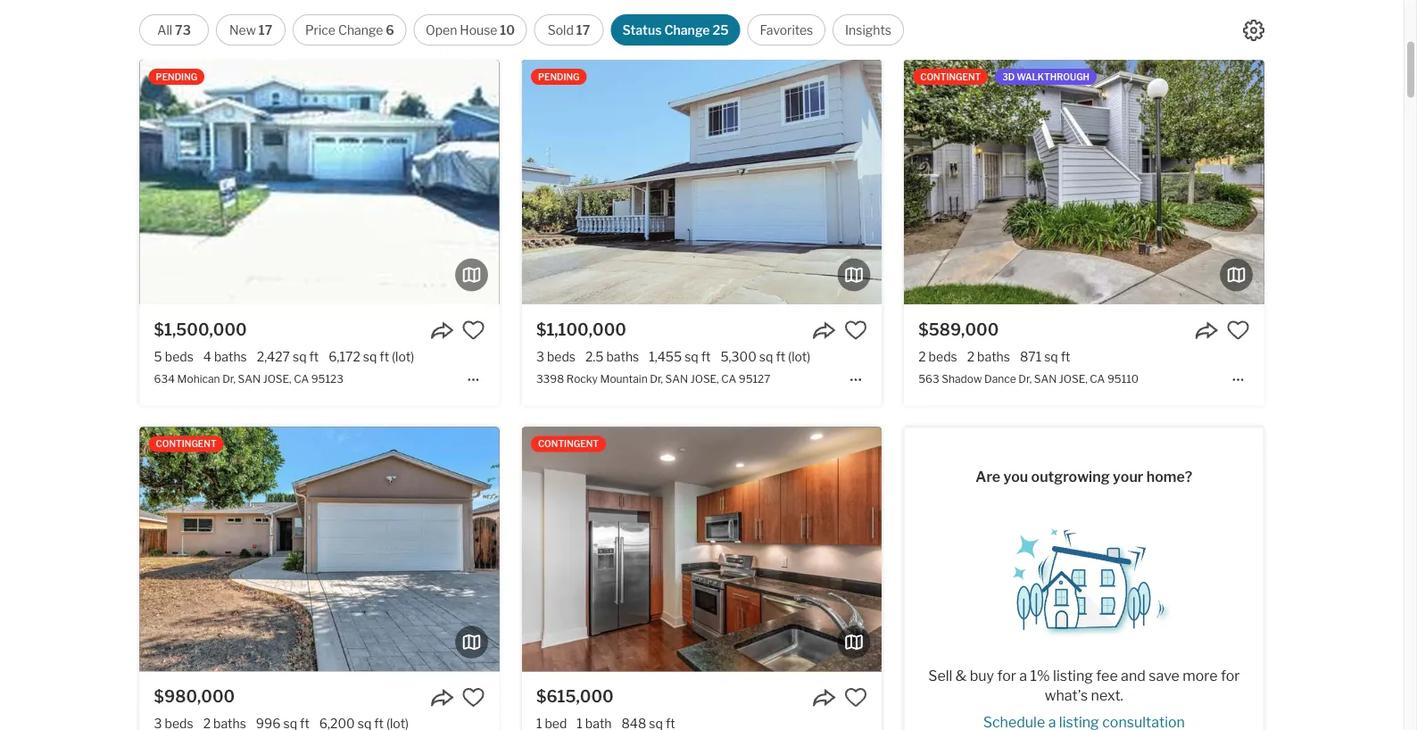 Task type: describe. For each thing, give the bounding box(es) containing it.
sq for $589,000
[[1044, 349, 1058, 364]]

dr, for $589,000
[[1019, 372, 1032, 385]]

home?
[[1147, 468, 1193, 485]]

4 ft from the left
[[776, 349, 785, 364]]

2,427
[[257, 349, 290, 364]]

Open House radio
[[414, 14, 527, 46]]

1 ca from the left
[[294, 372, 309, 385]]

favorite button image for $1,500,000
[[462, 319, 485, 342]]

$589,000
[[919, 320, 999, 339]]

ft for $1,500,000
[[309, 349, 319, 364]]

25
[[713, 22, 729, 37]]

your
[[1113, 468, 1144, 485]]

pending for $1,500,000
[[156, 71, 197, 82]]

1 photo of 88 e san fernando st #509, san jose, ca 95113 image from the left
[[522, 427, 882, 671]]

ca for $589,000
[[1090, 372, 1105, 385]]

baths for $589,000
[[977, 349, 1010, 364]]

6,172 sq ft (lot)
[[329, 349, 414, 364]]

dance
[[984, 372, 1016, 385]]

beds for $1,100,000
[[547, 349, 576, 364]]

change for 25
[[664, 22, 710, 37]]

$1,500,000
[[154, 320, 247, 339]]

(lot) for $1,500,000
[[392, 349, 414, 364]]

favorite button image for $615,000
[[844, 686, 867, 709]]

a
[[1019, 667, 1027, 684]]

1%
[[1030, 667, 1050, 684]]

New radio
[[216, 14, 286, 46]]

1,455
[[649, 349, 682, 364]]

favorites
[[760, 22, 813, 37]]

fee
[[1096, 667, 1118, 684]]

next.
[[1091, 687, 1124, 704]]

2 photo of 88 e san fernando st #509, san jose, ca 95113 image from the left
[[882, 427, 1241, 671]]

ft for $1,100,000
[[701, 349, 711, 364]]

10
[[500, 22, 515, 37]]

jose, for $1,100,000
[[690, 372, 719, 385]]

871 sq ft
[[1020, 349, 1070, 364]]

ca for $1,100,000
[[721, 372, 736, 385]]

beds for $1,500,000
[[165, 349, 194, 364]]

beds for $589,000
[[929, 349, 957, 364]]

price
[[305, 22, 336, 37]]

5,300 sq ft (lot)
[[721, 349, 811, 364]]

all
[[157, 22, 172, 37]]

3 beds
[[536, 349, 576, 364]]

2.5
[[585, 349, 604, 364]]

Status Change radio
[[611, 14, 740, 46]]

new 17
[[229, 22, 272, 37]]

Sold radio
[[534, 14, 604, 46]]

rocky
[[567, 372, 598, 385]]

option group containing all
[[139, 14, 904, 46]]

5 beds
[[154, 349, 194, 364]]

favorite button checkbox
[[462, 686, 485, 709]]

95123
[[311, 372, 344, 385]]

ft for $589,000
[[1061, 349, 1070, 364]]

Favorites radio
[[748, 14, 826, 46]]

2 photo of 254 alpine ave, san jose, ca 95127 image from the left
[[499, 427, 859, 671]]

outgrowing
[[1031, 468, 1110, 485]]

(lot) for $1,100,000
[[788, 349, 811, 364]]

3398 rocky mountain dr, san jose, ca 95127
[[536, 372, 771, 385]]

baths for $1,500,000
[[214, 349, 247, 364]]

&
[[956, 667, 967, 684]]

favorite button checkbox for $615,000
[[844, 686, 867, 709]]

more
[[1183, 667, 1218, 684]]

mountain
[[600, 372, 648, 385]]

563 shadow dance dr, san jose, ca 95110
[[919, 372, 1139, 385]]

871
[[1020, 349, 1042, 364]]

6
[[386, 22, 394, 37]]

are you outgrowing your home?
[[976, 468, 1193, 485]]

5
[[154, 349, 162, 364]]

new
[[229, 22, 256, 37]]

pending for $1,100,000
[[538, 71, 580, 82]]

3
[[536, 349, 544, 364]]

status
[[622, 22, 662, 37]]



Task type: vqa. For each thing, say whether or not it's contained in the screenshot.
5th "▾" from right
no



Task type: locate. For each thing, give the bounding box(es) containing it.
17 right new
[[259, 22, 272, 37]]

1 horizontal spatial 17
[[576, 22, 590, 37]]

5,300
[[721, 349, 757, 364]]

2 ca from the left
[[721, 372, 736, 385]]

ft left 5,300
[[701, 349, 711, 364]]

634 mohican dr, san jose, ca 95123
[[154, 372, 344, 385]]

house
[[460, 22, 497, 37]]

$1,100,000
[[536, 320, 626, 339]]

0 horizontal spatial ca
[[294, 372, 309, 385]]

3d
[[1002, 71, 1015, 82]]

change
[[338, 22, 383, 37], [664, 22, 710, 37]]

1 17 from the left
[[259, 22, 272, 37]]

favorite button image for $1,100,000
[[844, 319, 867, 342]]

0 horizontal spatial pending
[[156, 71, 197, 82]]

ft right 5,300
[[776, 349, 785, 364]]

2 2 from the left
[[967, 349, 975, 364]]

san
[[238, 372, 261, 385], [665, 372, 688, 385], [1034, 372, 1057, 385]]

dr, down 1,455
[[650, 372, 663, 385]]

sq up 95127
[[759, 349, 773, 364]]

shadow
[[942, 372, 982, 385]]

photo of 563 shadow dance dr, san jose, ca 95110 image
[[904, 60, 1264, 304], [1264, 60, 1417, 304]]

95127
[[739, 372, 771, 385]]

1 vertical spatial favorite button image
[[844, 686, 867, 709]]

3398
[[536, 372, 564, 385]]

1 photo of 634 mohican dr, san jose, ca 95123 image from the left
[[140, 60, 500, 304]]

5 ft from the left
[[1061, 349, 1070, 364]]

baths for $1,100,000
[[606, 349, 639, 364]]

sq right 6,172
[[363, 349, 377, 364]]

are
[[976, 468, 1000, 485]]

beds
[[165, 349, 194, 364], [547, 349, 576, 364], [929, 349, 957, 364]]

sq right 2,427 at the left
[[293, 349, 307, 364]]

1 photo of 254 alpine ave, san jose, ca 95127 image from the left
[[140, 427, 500, 671]]

2 photo of 3398 rocky mountain dr, san jose, ca 95127 image from the left
[[882, 60, 1241, 304]]

Price Change radio
[[293, 14, 407, 46]]

2 17 from the left
[[576, 22, 590, 37]]

1 san from the left
[[238, 372, 261, 385]]

2 beds
[[919, 349, 957, 364]]

0 horizontal spatial dr,
[[222, 372, 236, 385]]

1 horizontal spatial contingent
[[538, 438, 599, 449]]

1 horizontal spatial jose,
[[690, 372, 719, 385]]

1 jose, from the left
[[263, 372, 291, 385]]

563
[[919, 372, 939, 385]]

change left 25
[[664, 22, 710, 37]]

0 horizontal spatial san
[[238, 372, 261, 385]]

2 sq from the left
[[363, 349, 377, 364]]

jose, down 871 sq ft
[[1059, 372, 1088, 385]]

ca down 2,427 sq ft
[[294, 372, 309, 385]]

san for $589,000
[[1034, 372, 1057, 385]]

insights
[[845, 22, 892, 37]]

favorite button checkbox for $1,500,000
[[462, 319, 485, 342]]

2 for from the left
[[1221, 667, 1240, 684]]

1,455 sq ft
[[649, 349, 711, 364]]

3 beds from the left
[[929, 349, 957, 364]]

1 change from the left
[[338, 22, 383, 37]]

3 ca from the left
[[1090, 372, 1105, 385]]

0 horizontal spatial for
[[997, 667, 1016, 684]]

4 baths
[[203, 349, 247, 364]]

beds right 3
[[547, 349, 576, 364]]

(lot) right 6,172
[[392, 349, 414, 364]]

dr, down 4 baths on the left top of the page
[[222, 372, 236, 385]]

1 photo of 563 shadow dance dr, san jose, ca 95110 image from the left
[[904, 60, 1264, 304]]

photo of 3398 rocky mountain dr, san jose, ca 95127 image
[[522, 60, 882, 304], [882, 60, 1241, 304]]

2 photo of 563 shadow dance dr, san jose, ca 95110 image from the left
[[1264, 60, 1417, 304]]

4
[[203, 349, 211, 364]]

$980,000
[[154, 687, 235, 706]]

for right more
[[1221, 667, 1240, 684]]

0 horizontal spatial 17
[[259, 22, 272, 37]]

sq for $1,100,000
[[685, 349, 699, 364]]

17 inside new radio
[[259, 22, 272, 37]]

contingent left 3d
[[920, 71, 981, 82]]

1 horizontal spatial 2
[[967, 349, 975, 364]]

favorite button checkbox for $1,100,000
[[844, 319, 867, 342]]

0 horizontal spatial baths
[[214, 349, 247, 364]]

1 horizontal spatial baths
[[606, 349, 639, 364]]

95110
[[1107, 372, 1139, 385]]

ft up 95123
[[309, 349, 319, 364]]

and
[[1121, 667, 1146, 684]]

jose, down 2,427 at the left
[[263, 372, 291, 385]]

2 horizontal spatial dr,
[[1019, 372, 1032, 385]]

ca left 95110
[[1090, 372, 1105, 385]]

for
[[997, 667, 1016, 684], [1221, 667, 1240, 684]]

17 inside sold radio
[[576, 22, 590, 37]]

2 horizontal spatial jose,
[[1059, 372, 1088, 385]]

2 (lot) from the left
[[788, 349, 811, 364]]

ca down 5,300
[[721, 372, 736, 385]]

ft right 871
[[1061, 349, 1070, 364]]

1 dr, from the left
[[222, 372, 236, 385]]

2 up the shadow
[[967, 349, 975, 364]]

2 up 563
[[919, 349, 926, 364]]

contingent for $980,000
[[156, 438, 216, 449]]

2.5 baths
[[585, 349, 639, 364]]

jose,
[[263, 372, 291, 385], [690, 372, 719, 385], [1059, 372, 1088, 385]]

1 baths from the left
[[214, 349, 247, 364]]

listing
[[1053, 667, 1093, 684]]

change left 6
[[338, 22, 383, 37]]

what's
[[1045, 687, 1088, 704]]

3 san from the left
[[1034, 372, 1057, 385]]

2 horizontal spatial baths
[[977, 349, 1010, 364]]

1 2 from the left
[[919, 349, 926, 364]]

17
[[259, 22, 272, 37], [576, 22, 590, 37]]

favorite button image for $589,000
[[1227, 319, 1250, 342]]

(lot)
[[392, 349, 414, 364], [788, 349, 811, 364]]

1 horizontal spatial change
[[664, 22, 710, 37]]

dr, for $1,100,000
[[650, 372, 663, 385]]

3 jose, from the left
[[1059, 372, 1088, 385]]

1 horizontal spatial for
[[1221, 667, 1240, 684]]

san down 4 baths on the left top of the page
[[238, 372, 261, 385]]

6,172
[[329, 349, 360, 364]]

all 73
[[157, 22, 191, 37]]

1 photo of 3398 rocky mountain dr, san jose, ca 95127 image from the left
[[522, 60, 882, 304]]

san down 1,455 sq ft
[[665, 372, 688, 385]]

photo of 254 alpine ave, san jose, ca 95127 image
[[140, 427, 500, 671], [499, 427, 859, 671]]

73
[[175, 22, 191, 37]]

2 baths
[[967, 349, 1010, 364]]

Insights radio
[[833, 14, 904, 46]]

favorite button checkbox for $589,000
[[1227, 319, 1250, 342]]

1 horizontal spatial dr,
[[650, 372, 663, 385]]

3d walkthrough
[[1002, 71, 1090, 82]]

$615,000
[[536, 687, 614, 706]]

634
[[154, 372, 175, 385]]

0 vertical spatial favorite button image
[[844, 319, 867, 342]]

contingent
[[920, 71, 981, 82], [156, 438, 216, 449], [538, 438, 599, 449]]

1 horizontal spatial san
[[665, 372, 688, 385]]

17 for new 17
[[259, 22, 272, 37]]

1 horizontal spatial (lot)
[[788, 349, 811, 364]]

baths up mountain
[[606, 349, 639, 364]]

0 horizontal spatial 2
[[919, 349, 926, 364]]

2 favorite button image from the top
[[844, 686, 867, 709]]

2 horizontal spatial contingent
[[920, 71, 981, 82]]

price change 6
[[305, 22, 394, 37]]

1 (lot) from the left
[[392, 349, 414, 364]]

2 ft from the left
[[380, 349, 389, 364]]

favorite button checkbox
[[462, 319, 485, 342], [844, 319, 867, 342], [1227, 319, 1250, 342], [844, 686, 867, 709]]

1 beds from the left
[[165, 349, 194, 364]]

dr, down 871
[[1019, 372, 1032, 385]]

baths right 4 on the left of page
[[214, 349, 247, 364]]

favorite button image
[[462, 319, 485, 342], [1227, 319, 1250, 342], [462, 686, 485, 709]]

1 favorite button image from the top
[[844, 319, 867, 342]]

2 for 2 beds
[[919, 349, 926, 364]]

you
[[1003, 468, 1028, 485]]

2 beds from the left
[[547, 349, 576, 364]]

photo of 88 e san fernando st #509, san jose, ca 95113 image
[[522, 427, 882, 671], [882, 427, 1241, 671]]

contingent down "mohican"
[[156, 438, 216, 449]]

3 baths from the left
[[977, 349, 1010, 364]]

sq
[[293, 349, 307, 364], [363, 349, 377, 364], [685, 349, 699, 364], [759, 349, 773, 364], [1044, 349, 1058, 364]]

2 pending from the left
[[538, 71, 580, 82]]

3 ft from the left
[[701, 349, 711, 364]]

2 horizontal spatial ca
[[1090, 372, 1105, 385]]

beds up 563
[[929, 349, 957, 364]]

ca
[[294, 372, 309, 385], [721, 372, 736, 385], [1090, 372, 1105, 385]]

option group
[[139, 14, 904, 46]]

baths
[[214, 349, 247, 364], [606, 349, 639, 364], [977, 349, 1010, 364]]

2 for 2 baths
[[967, 349, 975, 364]]

1 sq from the left
[[293, 349, 307, 364]]

pending down 'all' option at the left of the page
[[156, 71, 197, 82]]

sell & buy for a 1% listing fee and save more for what's next.
[[928, 667, 1240, 704]]

2 baths from the left
[[606, 349, 639, 364]]

walkthrough
[[1017, 71, 1090, 82]]

1 ft from the left
[[309, 349, 319, 364]]

for left a
[[997, 667, 1016, 684]]

favorite button image
[[844, 319, 867, 342], [844, 686, 867, 709]]

2
[[919, 349, 926, 364], [967, 349, 975, 364]]

contingent for $615,000
[[538, 438, 599, 449]]

contingent for $589,000
[[920, 71, 981, 82]]

open house 10
[[426, 22, 515, 37]]

2 horizontal spatial san
[[1034, 372, 1057, 385]]

save
[[1149, 667, 1180, 684]]

1 pending from the left
[[156, 71, 197, 82]]

2,427 sq ft
[[257, 349, 319, 364]]

2 dr, from the left
[[650, 372, 663, 385]]

0 horizontal spatial (lot)
[[392, 349, 414, 364]]

san for $1,100,000
[[665, 372, 688, 385]]

1 horizontal spatial ca
[[721, 372, 736, 385]]

2 horizontal spatial beds
[[929, 349, 957, 364]]

open
[[426, 22, 457, 37]]

sell
[[928, 667, 953, 684]]

baths up the dance
[[977, 349, 1010, 364]]

sq right 871
[[1044, 349, 1058, 364]]

photo of 634 mohican dr, san jose, ca 95123 image
[[140, 60, 500, 304], [499, 60, 859, 304]]

beds right 5
[[165, 349, 194, 364]]

pending
[[156, 71, 197, 82], [538, 71, 580, 82]]

0 horizontal spatial jose,
[[263, 372, 291, 385]]

2 change from the left
[[664, 22, 710, 37]]

contingent down 'rocky'
[[538, 438, 599, 449]]

1 for from the left
[[997, 667, 1016, 684]]

change inside status change radio
[[664, 22, 710, 37]]

0 horizontal spatial contingent
[[156, 438, 216, 449]]

dr,
[[222, 372, 236, 385], [650, 372, 663, 385], [1019, 372, 1032, 385]]

1 horizontal spatial beds
[[547, 349, 576, 364]]

sold 17
[[548, 22, 590, 37]]

change inside price change radio
[[338, 22, 383, 37]]

ft right 6,172
[[380, 349, 389, 364]]

17 right 'sold'
[[576, 22, 590, 37]]

san down 871 sq ft
[[1034, 372, 1057, 385]]

17 for sold 17
[[576, 22, 590, 37]]

2 photo of 634 mohican dr, san jose, ca 95123 image from the left
[[499, 60, 859, 304]]

change for 6
[[338, 22, 383, 37]]

buy
[[970, 667, 994, 684]]

2 san from the left
[[665, 372, 688, 385]]

pending down 'sold'
[[538, 71, 580, 82]]

3 dr, from the left
[[1019, 372, 1032, 385]]

sq right 1,455
[[685, 349, 699, 364]]

favorite button image for $980,000
[[462, 686, 485, 709]]

jose, down 1,455 sq ft
[[690, 372, 719, 385]]

4 sq from the left
[[759, 349, 773, 364]]

1 horizontal spatial pending
[[538, 71, 580, 82]]

ft
[[309, 349, 319, 364], [380, 349, 389, 364], [701, 349, 711, 364], [776, 349, 785, 364], [1061, 349, 1070, 364]]

5 sq from the left
[[1044, 349, 1058, 364]]

0 horizontal spatial change
[[338, 22, 383, 37]]

(lot) right 5,300
[[788, 349, 811, 364]]

jose, for $589,000
[[1059, 372, 1088, 385]]

2 jose, from the left
[[690, 372, 719, 385]]

All radio
[[139, 14, 209, 46]]

0 horizontal spatial beds
[[165, 349, 194, 364]]

sold
[[548, 22, 574, 37]]

mohican
[[177, 372, 220, 385]]

3 sq from the left
[[685, 349, 699, 364]]

sq for $1,500,000
[[293, 349, 307, 364]]

an image of a house image
[[995, 516, 1173, 637]]

status change 25
[[622, 22, 729, 37]]



